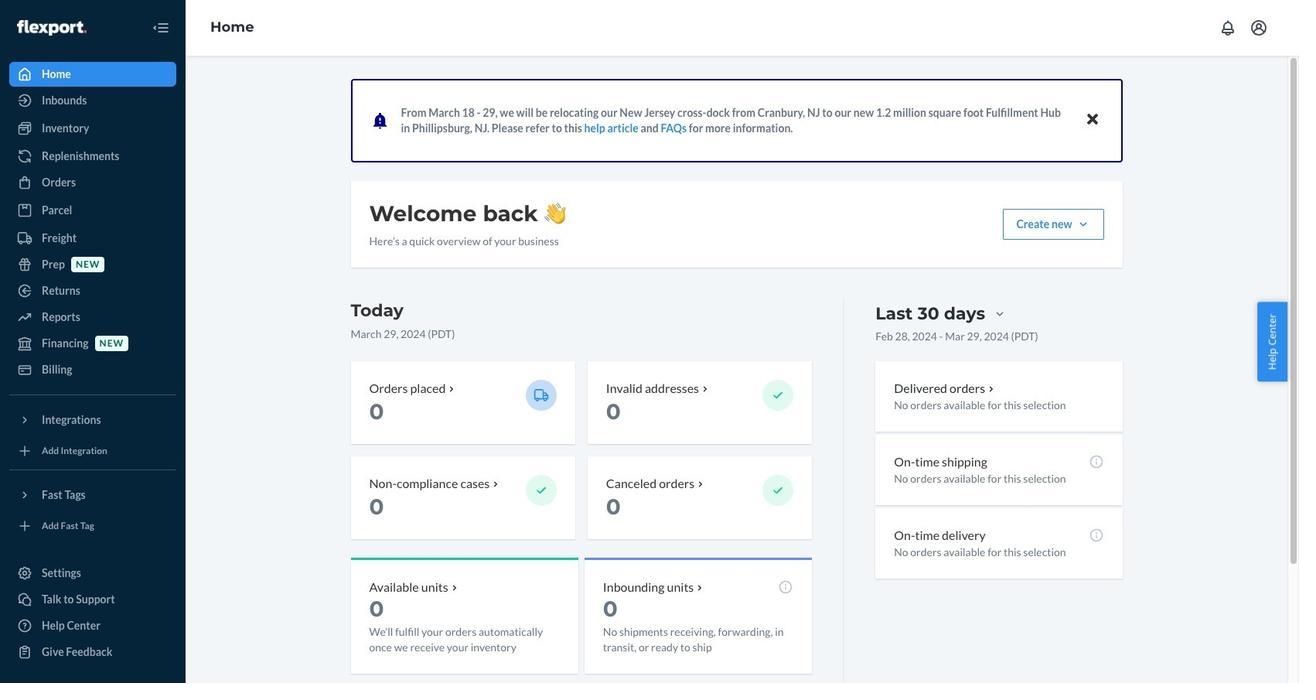 Task type: locate. For each thing, give the bounding box(es) containing it.
close image
[[1087, 110, 1098, 129]]

flexport logo image
[[17, 20, 87, 35]]

open account menu image
[[1250, 19, 1269, 37]]



Task type: vqa. For each thing, say whether or not it's contained in the screenshot.
Inventory
no



Task type: describe. For each thing, give the bounding box(es) containing it.
close navigation image
[[152, 19, 170, 37]]

hand-wave emoji image
[[544, 203, 566, 224]]

open notifications image
[[1219, 19, 1238, 37]]



